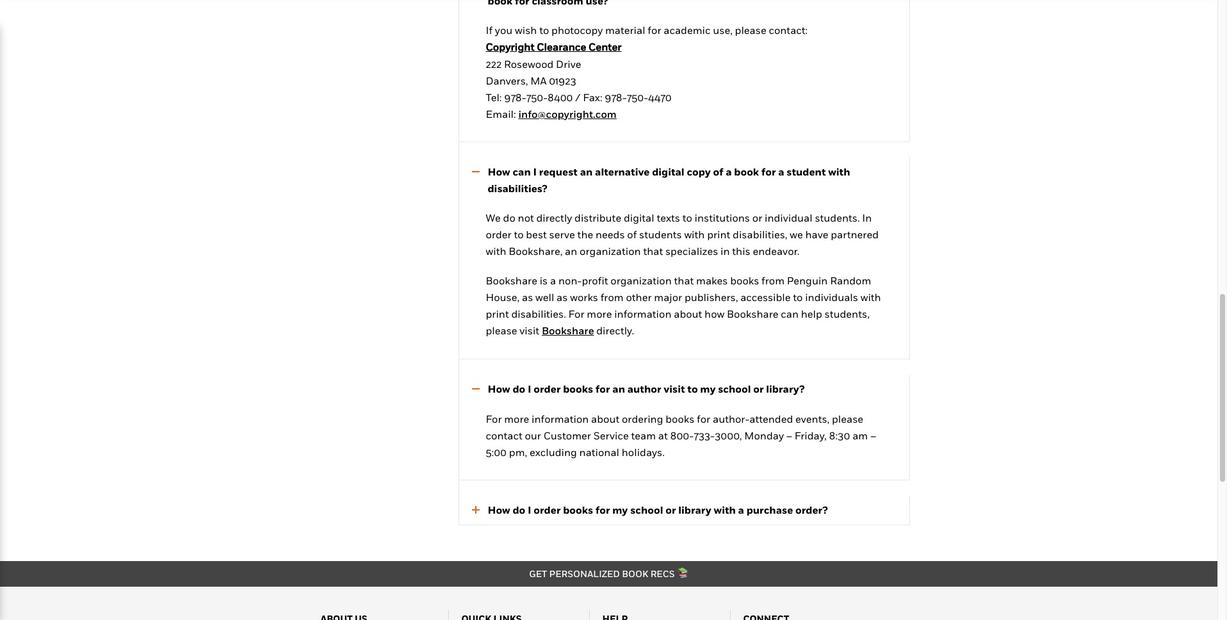 Task type: vqa. For each thing, say whether or not it's contained in the screenshot.
©
no



Task type: describe. For each thing, give the bounding box(es) containing it.
national
[[580, 446, 620, 458]]

how can i request an alternative digital copy of a book for a student with disabilities? link
[[459, 164, 897, 197]]

an inside we do not directly distribute digital texts to institutions or individual students. in order to best serve the needs of students with print disabilities, we have partnered with bookshare, an organization that specializes in this endeavor.
[[565, 245, 577, 258]]

digital inside we do not directly distribute digital texts to institutions or individual students. in order to best serve the needs of students with print disabilities, we have partnered with bookshare, an organization that specializes in this endeavor.
[[624, 212, 655, 225]]

you
[[495, 24, 513, 37]]

personalized
[[549, 568, 620, 579]]

profit
[[582, 275, 608, 287]]

major
[[654, 291, 682, 304]]

institutions
[[695, 212, 750, 225]]

please inside if you wish to photocopy material for academic use, please contact: copyright clearance center 222 rosewood drive danvers, ma 01923 tel: 978-750-8400 / fax: 978-750-4470 email: info@copyright.com
[[735, 24, 767, 37]]

am
[[853, 429, 868, 442]]

how do i order books for my school or library with a purchase order?
[[488, 503, 828, 516]]

clearance
[[537, 40, 586, 53]]

800-
[[670, 429, 694, 442]]

we
[[486, 212, 501, 225]]

directly
[[537, 212, 572, 225]]

ma
[[531, 74, 547, 87]]

non-
[[559, 275, 582, 287]]

rosewood
[[504, 57, 554, 70]]

1 vertical spatial from
[[601, 291, 624, 304]]

an inside how can i request an alternative digital copy of a book for a student with disabilities?
[[580, 165, 593, 178]]

disabilities,
[[733, 228, 788, 241]]

best
[[526, 228, 547, 241]]

733-
[[694, 429, 715, 442]]

how for how do i order books for an author visit to my school or library?
[[488, 383, 510, 395]]

attended
[[750, 412, 793, 425]]

individual
[[765, 212, 813, 225]]

books inside for more information about ordering books for author-attended events, please contact our customer service team at 800-733-3000, monday – friday, 8:30 am – 5:00 pm, excluding national holidays.
[[666, 412, 695, 425]]

of inside how can i request an alternative digital copy of a book for a student with disabilities?
[[713, 165, 724, 178]]

we
[[790, 228, 803, 241]]

get personalized book recs 📚 link
[[529, 568, 689, 579]]

a left student
[[779, 165, 785, 178]]

texts
[[657, 212, 680, 225]]

to inside if you wish to photocopy material for academic use, please contact: copyright clearance center 222 rosewood drive danvers, ma 01923 tel: 978-750-8400 / fax: 978-750-4470 email: info@copyright.com
[[540, 24, 549, 37]]

of inside we do not directly distribute digital texts to institutions or individual students. in order to best serve the needs of students with print disabilities, we have partnered with bookshare, an organization that specializes in this endeavor.
[[627, 228, 637, 241]]

222
[[486, 57, 502, 70]]

information inside bookshare is a non-profit organization that makes books from penguin random house, as well as works from other major publishers, accessible to individuals with print disabilities. for more information about how bookshare can help students, please visit
[[615, 308, 672, 321]]

how do i order books for my school or library with a purchase order? link
[[459, 502, 897, 518]]

this
[[732, 245, 751, 258]]

books up customer
[[563, 383, 593, 395]]

2 – from the left
[[871, 429, 877, 442]]

recs
[[651, 568, 675, 579]]

ordering
[[622, 412, 663, 425]]

📚
[[677, 568, 689, 579]]

publishers,
[[685, 291, 738, 304]]

individuals
[[805, 291, 858, 304]]

get personalized book recs 📚
[[529, 568, 689, 579]]

1 as from the left
[[522, 291, 533, 304]]

to inside bookshare is a non-profit organization that makes books from penguin random house, as well as works from other major publishers, accessible to individuals with print disabilities. for more information about how bookshare can help students, please visit
[[793, 291, 803, 304]]

the
[[578, 228, 593, 241]]

author-
[[713, 412, 750, 425]]

to up 800-
[[688, 383, 698, 395]]

how for how do i order books for my school or library with a purchase order?
[[488, 503, 510, 516]]

serve
[[549, 228, 575, 241]]

in
[[863, 212, 872, 225]]

more inside bookshare is a non-profit organization that makes books from penguin random house, as well as works from other major publishers, accessible to individuals with print disabilities. for more information about how bookshare can help students, please visit
[[587, 308, 612, 321]]

makes
[[696, 275, 728, 287]]

use,
[[713, 24, 733, 37]]

our
[[525, 429, 541, 442]]

book
[[622, 568, 649, 579]]

info@copyright.com link
[[519, 107, 617, 120]]

books down national
[[563, 503, 593, 516]]

disabilities.
[[512, 308, 566, 321]]

for inside for more information about ordering books for author-attended events, please contact our customer service team at 800-733-3000, monday – friday, 8:30 am – 5:00 pm, excluding national holidays.
[[697, 412, 711, 425]]

3000,
[[715, 429, 742, 442]]

library?
[[766, 383, 805, 395]]

for inside if you wish to photocopy material for academic use, please contact: copyright clearance center 222 rosewood drive danvers, ma 01923 tel: 978-750-8400 / fax: 978-750-4470 email: info@copyright.com
[[648, 24, 661, 37]]

academic
[[664, 24, 711, 37]]

2 as from the left
[[557, 291, 568, 304]]

print inside bookshare is a non-profit organization that makes books from penguin random house, as well as works from other major publishers, accessible to individuals with print disabilities. for more information about how bookshare can help students, please visit
[[486, 308, 509, 321]]

with down we
[[486, 245, 506, 258]]

1 vertical spatial school
[[631, 503, 663, 516]]

organization inside we do not directly distribute digital texts to institutions or individual students. in order to best serve the needs of students with print disabilities, we have partnered with bookshare, an organization that specializes in this endeavor.
[[580, 245, 641, 258]]

order?
[[796, 503, 828, 516]]

how can i request an alternative digital copy of a book for a student with disabilities?
[[488, 165, 851, 195]]

disabilities?
[[488, 182, 548, 195]]

or inside we do not directly distribute digital texts to institutions or individual students. in order to best serve the needs of students with print disabilities, we have partnered with bookshare, an organization that specializes in this endeavor.
[[753, 212, 763, 225]]

team
[[631, 429, 656, 442]]

is
[[540, 275, 548, 287]]

specializes
[[666, 245, 718, 258]]

please inside bookshare is a non-profit organization that makes books from penguin random house, as well as works from other major publishers, accessible to individuals with print disabilities. for more information about how bookshare can help students, please visit
[[486, 324, 517, 337]]

library
[[679, 503, 712, 516]]

do for how do i order books for an author visit to my school or library?
[[513, 383, 525, 395]]

books inside bookshare is a non-profit organization that makes books from penguin random house, as well as works from other major publishers, accessible to individuals with print disabilities. for more information about how bookshare can help students, please visit
[[730, 275, 759, 287]]

bookshare for bookshare directly.
[[542, 324, 594, 337]]

students
[[639, 228, 682, 241]]

author
[[628, 383, 661, 395]]

1 horizontal spatial school
[[718, 383, 751, 395]]

danvers,
[[486, 74, 528, 87]]

needs
[[596, 228, 625, 241]]

distribute
[[575, 212, 622, 225]]

how do i order books for an author visit to my school or library? link
[[459, 381, 897, 398]]

we do not directly distribute digital texts to institutions or individual students. in order to best serve the needs of students with print disabilities, we have partnered with bookshare, an organization that specializes in this endeavor.
[[486, 212, 879, 258]]

customer
[[544, 429, 591, 442]]

house,
[[486, 291, 520, 304]]

for inside bookshare is a non-profit organization that makes books from penguin random house, as well as works from other major publishers, accessible to individuals with print disabilities. for more information about how bookshare can help students, please visit
[[569, 308, 585, 321]]

2 vertical spatial or
[[666, 503, 676, 516]]

a inside bookshare is a non-profit organization that makes books from penguin random house, as well as works from other major publishers, accessible to individuals with print disabilities. for more information about how bookshare can help students, please visit
[[550, 275, 556, 287]]

for inside how do i order books for my school or library with a purchase order? link
[[596, 503, 610, 516]]

please inside for more information about ordering books for author-attended events, please contact our customer service team at 800-733-3000, monday – friday, 8:30 am – 5:00 pm, excluding national holidays.
[[832, 412, 864, 425]]

friday,
[[795, 429, 827, 442]]

accessible
[[741, 291, 791, 304]]

have
[[806, 228, 829, 241]]

endeavor.
[[753, 245, 800, 258]]



Task type: locate. For each thing, give the bounding box(es) containing it.
for
[[648, 24, 661, 37], [762, 165, 776, 178], [596, 383, 610, 395], [697, 412, 711, 425], [596, 503, 610, 516]]

more
[[587, 308, 612, 321], [504, 412, 529, 425]]

wish
[[515, 24, 537, 37]]

i for how do i order books for my school or library with a purchase order?
[[528, 503, 531, 516]]

print down 'house,'
[[486, 308, 509, 321]]

information down the other
[[615, 308, 672, 321]]

0 vertical spatial school
[[718, 383, 751, 395]]

0 vertical spatial information
[[615, 308, 672, 321]]

1 – from the left
[[787, 429, 793, 442]]

1 vertical spatial about
[[591, 412, 620, 425]]

1 vertical spatial visit
[[664, 383, 685, 395]]

1 vertical spatial an
[[565, 245, 577, 258]]

750- right "fax:"
[[627, 91, 648, 104]]

1 vertical spatial i
[[528, 383, 531, 395]]

how up disabilities?
[[488, 165, 510, 178]]

do up "our"
[[513, 383, 525, 395]]

2 how from the top
[[488, 383, 510, 395]]

how up contact
[[488, 383, 510, 395]]

1 vertical spatial can
[[781, 308, 799, 321]]

for down works
[[569, 308, 585, 321]]

copy
[[687, 165, 711, 178]]

to right wish
[[540, 24, 549, 37]]

2 vertical spatial please
[[832, 412, 864, 425]]

i
[[533, 165, 537, 178], [528, 383, 531, 395], [528, 503, 531, 516]]

1 horizontal spatial my
[[700, 383, 716, 395]]

i inside how do i order books for my school or library with a purchase order? link
[[528, 503, 531, 516]]

pm,
[[509, 446, 527, 458]]

more up contact
[[504, 412, 529, 425]]

request
[[539, 165, 578, 178]]

a left purchase
[[738, 503, 744, 516]]

i for how do i order books for an author visit to my school or library?
[[528, 383, 531, 395]]

fax:
[[583, 91, 603, 104]]

1 horizontal spatial visit
[[664, 383, 685, 395]]

2 vertical spatial do
[[513, 503, 525, 516]]

0 horizontal spatial –
[[787, 429, 793, 442]]

750-
[[526, 91, 548, 104], [627, 91, 648, 104]]

do inside how do i order books for an author visit to my school or library? link
[[513, 383, 525, 395]]

can up disabilities?
[[513, 165, 531, 178]]

do for we do not directly distribute digital texts to institutions or individual students. in order to best serve the needs of students with print disabilities, we have partnered with bookshare, an organization that specializes in this endeavor.
[[503, 212, 516, 225]]

organization inside bookshare is a non-profit organization that makes books from penguin random house, as well as works from other major publishers, accessible to individuals with print disabilities. for more information about how bookshare can help students, please visit
[[611, 275, 672, 287]]

photocopy
[[552, 24, 603, 37]]

with inside bookshare is a non-profit organization that makes books from penguin random house, as well as works from other major publishers, accessible to individuals with print disabilities. for more information about how bookshare can help students, please visit
[[861, 291, 881, 304]]

an left author
[[613, 383, 625, 395]]

0 vertical spatial my
[[700, 383, 716, 395]]

can left help
[[781, 308, 799, 321]]

order up "our"
[[534, 383, 561, 395]]

1 vertical spatial that
[[674, 275, 694, 287]]

1 vertical spatial or
[[754, 383, 764, 395]]

for inside for more information about ordering books for author-attended events, please contact our customer service team at 800-733-3000, monday – friday, 8:30 am – 5:00 pm, excluding national holidays.
[[486, 412, 502, 425]]

bookshare
[[486, 275, 537, 287], [727, 308, 779, 321], [542, 324, 594, 337]]

about down major
[[674, 308, 702, 321]]

2 vertical spatial an
[[613, 383, 625, 395]]

books
[[730, 275, 759, 287], [563, 383, 593, 395], [666, 412, 695, 425], [563, 503, 593, 516]]

0 horizontal spatial please
[[486, 324, 517, 337]]

penguin
[[787, 275, 828, 287]]

drive
[[556, 57, 581, 70]]

at
[[658, 429, 668, 442]]

not
[[518, 212, 534, 225]]

order
[[486, 228, 512, 241], [534, 383, 561, 395], [534, 503, 561, 516]]

1 horizontal spatial more
[[587, 308, 612, 321]]

0 horizontal spatial print
[[486, 308, 509, 321]]

school left the library
[[631, 503, 663, 516]]

1 vertical spatial of
[[627, 228, 637, 241]]

an down serve
[[565, 245, 577, 258]]

do inside we do not directly distribute digital texts to institutions or individual students. in order to best serve the needs of students with print disabilities, we have partnered with bookshare, an organization that specializes in this endeavor.
[[503, 212, 516, 225]]

i inside how do i order books for an author visit to my school or library? link
[[528, 383, 531, 395]]

i left request
[[533, 165, 537, 178]]

0 vertical spatial digital
[[652, 165, 685, 178]]

that inside bookshare is a non-profit organization that makes books from penguin random house, as well as works from other major publishers, accessible to individuals with print disabilities. for more information about how bookshare can help students, please visit
[[674, 275, 694, 287]]

books up accessible
[[730, 275, 759, 287]]

2 vertical spatial order
[[534, 503, 561, 516]]

0 horizontal spatial 978-
[[504, 91, 526, 104]]

print inside we do not directly distribute digital texts to institutions or individual students. in order to best serve the needs of students with print disabilities, we have partnered with bookshare, an organization that specializes in this endeavor.
[[707, 228, 731, 241]]

8400
[[548, 91, 573, 104]]

do for how do i order books for my school or library with a purchase order?
[[513, 503, 525, 516]]

1 horizontal spatial an
[[580, 165, 593, 178]]

for more information about ordering books for author-attended events, please contact our customer service team at 800-733-3000, monday – friday, 8:30 am – 5:00 pm, excluding national holidays.
[[486, 412, 877, 458]]

a
[[726, 165, 732, 178], [779, 165, 785, 178], [550, 275, 556, 287], [738, 503, 744, 516]]

books up 800-
[[666, 412, 695, 425]]

1 horizontal spatial print
[[707, 228, 731, 241]]

0 horizontal spatial school
[[631, 503, 663, 516]]

about inside bookshare is a non-profit organization that makes books from penguin random house, as well as works from other major publishers, accessible to individuals with print disabilities. for more information about how bookshare can help students, please visit
[[674, 308, 702, 321]]

more inside for more information about ordering books for author-attended events, please contact our customer service team at 800-733-3000, monday – friday, 8:30 am – 5:00 pm, excluding national holidays.
[[504, 412, 529, 425]]

0 horizontal spatial of
[[627, 228, 637, 241]]

with right student
[[829, 165, 851, 178]]

978- right "fax:"
[[605, 91, 627, 104]]

1 horizontal spatial 978-
[[605, 91, 627, 104]]

2 vertical spatial i
[[528, 503, 531, 516]]

directly.
[[597, 324, 634, 337]]

8:30
[[829, 429, 850, 442]]

for right material
[[648, 24, 661, 37]]

/
[[576, 91, 581, 104]]

1 vertical spatial order
[[534, 383, 561, 395]]

i down excluding
[[528, 503, 531, 516]]

do inside how do i order books for my school or library with a purchase order? link
[[513, 503, 525, 516]]

or
[[753, 212, 763, 225], [754, 383, 764, 395], [666, 503, 676, 516]]

a right is at the top left of the page
[[550, 275, 556, 287]]

how do i order books for an author visit to my school or library?
[[488, 383, 805, 395]]

as right well
[[557, 291, 568, 304]]

1 vertical spatial please
[[486, 324, 517, 337]]

0 vertical spatial or
[[753, 212, 763, 225]]

students.
[[815, 212, 860, 225]]

0 vertical spatial i
[[533, 165, 537, 178]]

for inside how can i request an alternative digital copy of a book for a student with disabilities?
[[762, 165, 776, 178]]

please up 8:30
[[832, 412, 864, 425]]

how inside how can i request an alternative digital copy of a book for a student with disabilities?
[[488, 165, 510, 178]]

4470
[[648, 91, 672, 104]]

can inside bookshare is a non-profit organization that makes books from penguin random house, as well as works from other major publishers, accessible to individuals with print disabilities. for more information about how bookshare can help students, please visit
[[781, 308, 799, 321]]

0 vertical spatial do
[[503, 212, 516, 225]]

for up contact
[[486, 412, 502, 425]]

1 horizontal spatial –
[[871, 429, 877, 442]]

1 horizontal spatial information
[[615, 308, 672, 321]]

for left author
[[596, 383, 610, 395]]

with up specializes on the top right of page
[[684, 228, 705, 241]]

1 vertical spatial for
[[486, 412, 502, 425]]

0 horizontal spatial that
[[643, 245, 663, 258]]

in
[[721, 245, 730, 258]]

0 horizontal spatial my
[[613, 503, 628, 516]]

0 vertical spatial bookshare
[[486, 275, 537, 287]]

or left the library
[[666, 503, 676, 516]]

1 vertical spatial my
[[613, 503, 628, 516]]

bookshare down accessible
[[727, 308, 779, 321]]

about inside for more information about ordering books for author-attended events, please contact our customer service team at 800-733-3000, monday – friday, 8:30 am – 5:00 pm, excluding national holidays.
[[591, 412, 620, 425]]

as left well
[[522, 291, 533, 304]]

do down pm,
[[513, 503, 525, 516]]

partnered
[[831, 228, 879, 241]]

to right "texts" in the right top of the page
[[683, 212, 692, 225]]

0 horizontal spatial visit
[[520, 324, 540, 337]]

bookshare down disabilities.
[[542, 324, 594, 337]]

0 vertical spatial for
[[569, 308, 585, 321]]

1 750- from the left
[[526, 91, 548, 104]]

copyright clearance center link
[[486, 40, 622, 53]]

holidays.
[[622, 446, 665, 458]]

–
[[787, 429, 793, 442], [871, 429, 877, 442]]

can inside how can i request an alternative digital copy of a book for a student with disabilities?
[[513, 165, 531, 178]]

bookshare for bookshare is a non-profit organization that makes books from penguin random house, as well as works from other major publishers, accessible to individuals with print disabilities. for more information about how bookshare can help students, please visit
[[486, 275, 537, 287]]

book
[[734, 165, 759, 178]]

bookshare directly.
[[542, 324, 634, 337]]

organization up the other
[[611, 275, 672, 287]]

1 vertical spatial more
[[504, 412, 529, 425]]

monday
[[745, 429, 784, 442]]

please down 'house,'
[[486, 324, 517, 337]]

for down national
[[596, 503, 610, 516]]

1 978- from the left
[[504, 91, 526, 104]]

an right request
[[580, 165, 593, 178]]

i for how can i request an alternative digital copy of a book for a student with disabilities?
[[533, 165, 537, 178]]

for
[[569, 308, 585, 321], [486, 412, 502, 425]]

events,
[[796, 412, 830, 425]]

1 vertical spatial information
[[532, 412, 589, 425]]

0 vertical spatial print
[[707, 228, 731, 241]]

of right needs
[[627, 228, 637, 241]]

for inside how do i order books for an author visit to my school or library? link
[[596, 383, 610, 395]]

with down random
[[861, 291, 881, 304]]

how down the 5:00
[[488, 503, 510, 516]]

with
[[829, 165, 851, 178], [684, 228, 705, 241], [486, 245, 506, 258], [861, 291, 881, 304], [714, 503, 736, 516]]

well
[[536, 291, 554, 304]]

digital left copy
[[652, 165, 685, 178]]

help
[[801, 308, 823, 321]]

that up major
[[674, 275, 694, 287]]

of right copy
[[713, 165, 724, 178]]

do right we
[[503, 212, 516, 225]]

print
[[707, 228, 731, 241], [486, 308, 509, 321]]

how inside how do i order books for an author visit to my school or library? link
[[488, 383, 510, 395]]

1 vertical spatial how
[[488, 383, 510, 395]]

0 horizontal spatial more
[[504, 412, 529, 425]]

i inside how can i request an alternative digital copy of a book for a student with disabilities?
[[533, 165, 537, 178]]

email:
[[486, 107, 516, 120]]

3 how from the top
[[488, 503, 510, 516]]

please right use,
[[735, 24, 767, 37]]

– left friday,
[[787, 429, 793, 442]]

1 horizontal spatial of
[[713, 165, 724, 178]]

01923
[[549, 74, 577, 87]]

0 horizontal spatial 750-
[[526, 91, 548, 104]]

i up "our"
[[528, 383, 531, 395]]

organization
[[580, 245, 641, 258], [611, 275, 672, 287]]

1 vertical spatial do
[[513, 383, 525, 395]]

0 vertical spatial visit
[[520, 324, 540, 337]]

0 vertical spatial about
[[674, 308, 702, 321]]

to down penguin at the top right of the page
[[793, 291, 803, 304]]

or left library?
[[754, 383, 764, 395]]

digital inside how can i request an alternative digital copy of a book for a student with disabilities?
[[652, 165, 685, 178]]

from down profit
[[601, 291, 624, 304]]

0 horizontal spatial from
[[601, 291, 624, 304]]

order down excluding
[[534, 503, 561, 516]]

information inside for more information about ordering books for author-attended events, please contact our customer service team at 800-733-3000, monday – friday, 8:30 am – 5:00 pm, excluding national holidays.
[[532, 412, 589, 425]]

more up "bookshare directly."
[[587, 308, 612, 321]]

material
[[605, 24, 646, 37]]

visit inside bookshare is a non-profit organization that makes books from penguin random house, as well as works from other major publishers, accessible to individuals with print disabilities. for more information about how bookshare can help students, please visit
[[520, 324, 540, 337]]

0 vertical spatial from
[[762, 275, 785, 287]]

2 horizontal spatial bookshare
[[727, 308, 779, 321]]

0 vertical spatial can
[[513, 165, 531, 178]]

1 vertical spatial print
[[486, 308, 509, 321]]

2 horizontal spatial please
[[832, 412, 864, 425]]

organization down needs
[[580, 245, 641, 258]]

my up author-
[[700, 383, 716, 395]]

2 vertical spatial bookshare
[[542, 324, 594, 337]]

do
[[503, 212, 516, 225], [513, 383, 525, 395], [513, 503, 525, 516]]

0 vertical spatial more
[[587, 308, 612, 321]]

visit right author
[[664, 383, 685, 395]]

a left book
[[726, 165, 732, 178]]

0 horizontal spatial can
[[513, 165, 531, 178]]

bookshare,
[[509, 245, 563, 258]]

from up accessible
[[762, 275, 785, 287]]

5:00
[[486, 446, 507, 458]]

1 horizontal spatial 750-
[[627, 91, 648, 104]]

1 horizontal spatial from
[[762, 275, 785, 287]]

tel:
[[486, 91, 502, 104]]

0 vertical spatial that
[[643, 245, 663, 258]]

student
[[787, 165, 826, 178]]

students,
[[825, 308, 870, 321]]

or up disabilities, at top right
[[753, 212, 763, 225]]

0 vertical spatial please
[[735, 24, 767, 37]]

– right am
[[871, 429, 877, 442]]

1 horizontal spatial please
[[735, 24, 767, 37]]

0 horizontal spatial as
[[522, 291, 533, 304]]

of
[[713, 165, 724, 178], [627, 228, 637, 241]]

2 vertical spatial how
[[488, 503, 510, 516]]

bookshare up 'house,'
[[486, 275, 537, 287]]

1 how from the top
[[488, 165, 510, 178]]

1 horizontal spatial as
[[557, 291, 568, 304]]

2 750- from the left
[[627, 91, 648, 104]]

0 horizontal spatial information
[[532, 412, 589, 425]]

0 vertical spatial an
[[580, 165, 593, 178]]

that inside we do not directly distribute digital texts to institutions or individual students. in order to best serve the needs of students with print disabilities, we have partnered with bookshare, an organization that specializes in this endeavor.
[[643, 245, 663, 258]]

contact
[[486, 429, 523, 442]]

purchase
[[747, 503, 793, 516]]

750- down ma
[[526, 91, 548, 104]]

0 vertical spatial of
[[713, 165, 724, 178]]

print down institutions
[[707, 228, 731, 241]]

0 horizontal spatial about
[[591, 412, 620, 425]]

that down "students"
[[643, 245, 663, 258]]

1 horizontal spatial that
[[674, 275, 694, 287]]

1 vertical spatial digital
[[624, 212, 655, 225]]

alternative
[[595, 165, 650, 178]]

1 horizontal spatial about
[[674, 308, 702, 321]]

please
[[735, 24, 767, 37], [486, 324, 517, 337], [832, 412, 864, 425]]

0 vertical spatial order
[[486, 228, 512, 241]]

for right book
[[762, 165, 776, 178]]

get
[[529, 568, 547, 579]]

2 978- from the left
[[605, 91, 627, 104]]

school up author-
[[718, 383, 751, 395]]

1 horizontal spatial for
[[569, 308, 585, 321]]

how inside how do i order books for my school or library with a purchase order? link
[[488, 503, 510, 516]]

0 horizontal spatial bookshare
[[486, 275, 537, 287]]

0 horizontal spatial an
[[565, 245, 577, 258]]

info@copyright.com
[[519, 107, 617, 120]]

digital up "students"
[[624, 212, 655, 225]]

my down national
[[613, 503, 628, 516]]

other
[[626, 291, 652, 304]]

order down we
[[486, 228, 512, 241]]

how
[[705, 308, 725, 321]]

978- down the danvers,
[[504, 91, 526, 104]]

0 vertical spatial organization
[[580, 245, 641, 258]]

how for how can i request an alternative digital copy of a book for a student with disabilities?
[[488, 165, 510, 178]]

0 vertical spatial how
[[488, 165, 510, 178]]

order inside we do not directly distribute digital texts to institutions or individual students. in order to best serve the needs of students with print disabilities, we have partnered with bookshare, an organization that specializes in this endeavor.
[[486, 228, 512, 241]]

to left the best
[[514, 228, 524, 241]]

contact:
[[769, 24, 808, 37]]

1 vertical spatial bookshare
[[727, 308, 779, 321]]

about up service
[[591, 412, 620, 425]]

0 horizontal spatial for
[[486, 412, 502, 425]]

for up "733-"
[[697, 412, 711, 425]]

bookshare is a non-profit organization that makes books from penguin random house, as well as works from other major publishers, accessible to individuals with print disabilities. for more information about how bookshare can help students, please visit
[[486, 275, 881, 337]]

random
[[830, 275, 871, 287]]

1 horizontal spatial can
[[781, 308, 799, 321]]

order for how do i order books for an author visit to my school or library?
[[534, 383, 561, 395]]

2 horizontal spatial an
[[613, 383, 625, 395]]

if
[[486, 24, 493, 37]]

1 horizontal spatial bookshare
[[542, 324, 594, 337]]

order for how do i order books for my school or library with a purchase order?
[[534, 503, 561, 516]]

copyright
[[486, 40, 535, 53]]

works
[[570, 291, 598, 304]]

information up customer
[[532, 412, 589, 425]]

1 vertical spatial organization
[[611, 275, 672, 287]]

with inside how can i request an alternative digital copy of a book for a student with disabilities?
[[829, 165, 851, 178]]

visit down disabilities.
[[520, 324, 540, 337]]

with right the library
[[714, 503, 736, 516]]



